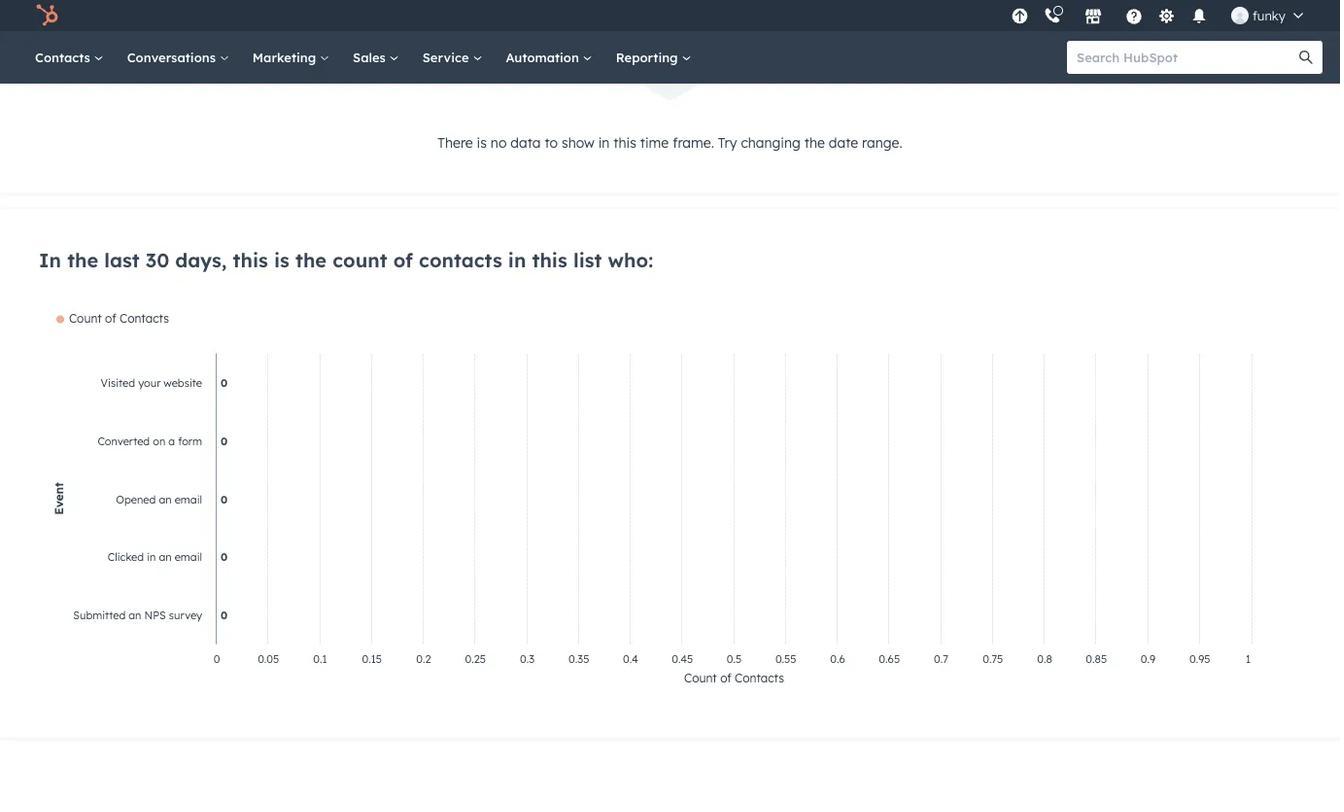 Task type: vqa. For each thing, say whether or not it's contained in the screenshot.
Settings link
yes



Task type: describe. For each thing, give the bounding box(es) containing it.
no
[[491, 134, 507, 151]]

settings link
[[1155, 5, 1179, 26]]

1 horizontal spatial in
[[599, 134, 610, 151]]

hubspot link
[[23, 4, 73, 27]]

funky menu
[[1006, 0, 1317, 31]]

reporting
[[616, 49, 682, 65]]

service
[[423, 49, 473, 65]]

0 horizontal spatial is
[[274, 248, 290, 272]]

funky
[[1253, 7, 1286, 23]]

data
[[511, 134, 541, 151]]

0 horizontal spatial this
[[233, 248, 268, 272]]

interactive chart image
[[39, 311, 1301, 700]]

2 horizontal spatial the
[[805, 134, 825, 151]]

1 horizontal spatial the
[[296, 248, 327, 272]]

notifications button
[[1183, 0, 1216, 31]]

changing
[[741, 134, 801, 151]]

count
[[333, 248, 388, 272]]

sales link
[[341, 31, 411, 84]]

days,
[[175, 248, 227, 272]]

sales
[[353, 49, 390, 65]]

marketing
[[253, 49, 320, 65]]

show
[[562, 134, 595, 151]]

toggle series visibility region
[[56, 311, 169, 326]]

date
[[829, 134, 859, 151]]

notifications image
[[1191, 9, 1208, 26]]

help image
[[1126, 9, 1143, 26]]

reporting link
[[604, 31, 703, 84]]

2 horizontal spatial this
[[614, 134, 637, 151]]

in the last 30 days, this is the count of contacts in this list who:
[[39, 248, 653, 272]]

30
[[146, 248, 169, 272]]

list
[[574, 248, 602, 272]]

of
[[394, 248, 413, 272]]

range.
[[862, 134, 903, 151]]

contacts link
[[23, 31, 115, 84]]

marketing link
[[241, 31, 341, 84]]

1 horizontal spatial this
[[532, 248, 568, 272]]

search button
[[1290, 41, 1323, 74]]

upgrade link
[[1008, 5, 1032, 26]]



Task type: locate. For each thing, give the bounding box(es) containing it.
upgrade image
[[1012, 8, 1029, 26]]

in
[[39, 248, 61, 272]]

settings image
[[1158, 8, 1176, 26]]

marketplaces button
[[1073, 0, 1114, 31]]

conversations
[[127, 49, 220, 65]]

0 horizontal spatial the
[[67, 248, 98, 272]]

in right show
[[599, 134, 610, 151]]

in
[[599, 134, 610, 151], [508, 248, 526, 272]]

marketplaces image
[[1085, 9, 1102, 26]]

time
[[641, 134, 669, 151]]

funky button
[[1220, 0, 1315, 31]]

0 horizontal spatial in
[[508, 248, 526, 272]]

conversations link
[[115, 31, 241, 84]]

0 vertical spatial in
[[599, 134, 610, 151]]

this left list
[[532, 248, 568, 272]]

try
[[718, 134, 737, 151]]

automation link
[[494, 31, 604, 84]]

1 vertical spatial in
[[508, 248, 526, 272]]

is
[[477, 134, 487, 151], [274, 248, 290, 272]]

this right days, in the top left of the page
[[233, 248, 268, 272]]

service link
[[411, 31, 494, 84]]

there
[[438, 134, 473, 151]]

is left no
[[477, 134, 487, 151]]

contacts
[[419, 248, 502, 272]]

funky town image
[[1232, 7, 1249, 24]]

calling icon image
[[1044, 8, 1062, 25]]

to
[[545, 134, 558, 151]]

hubspot image
[[35, 4, 58, 27]]

calling icon button
[[1036, 3, 1069, 28]]

the left the date at the right top of page
[[805, 134, 825, 151]]

there is no data to show in this time frame. try changing the date range.
[[438, 134, 903, 151]]

is left count
[[274, 248, 290, 272]]

this
[[614, 134, 637, 151], [233, 248, 268, 272], [532, 248, 568, 272]]

Search HubSpot search field
[[1068, 41, 1306, 74]]

who:
[[608, 248, 653, 272]]

help button
[[1118, 0, 1151, 31]]

the left count
[[296, 248, 327, 272]]

contacts
[[35, 49, 94, 65]]

the right in
[[67, 248, 98, 272]]

automation
[[506, 49, 583, 65]]

0 vertical spatial is
[[477, 134, 487, 151]]

the
[[805, 134, 825, 151], [67, 248, 98, 272], [296, 248, 327, 272]]

in right 'contacts'
[[508, 248, 526, 272]]

last
[[104, 248, 140, 272]]

1 vertical spatial is
[[274, 248, 290, 272]]

this left time
[[614, 134, 637, 151]]

search image
[[1300, 51, 1314, 64]]

1 horizontal spatial is
[[477, 134, 487, 151]]

frame.
[[673, 134, 714, 151]]



